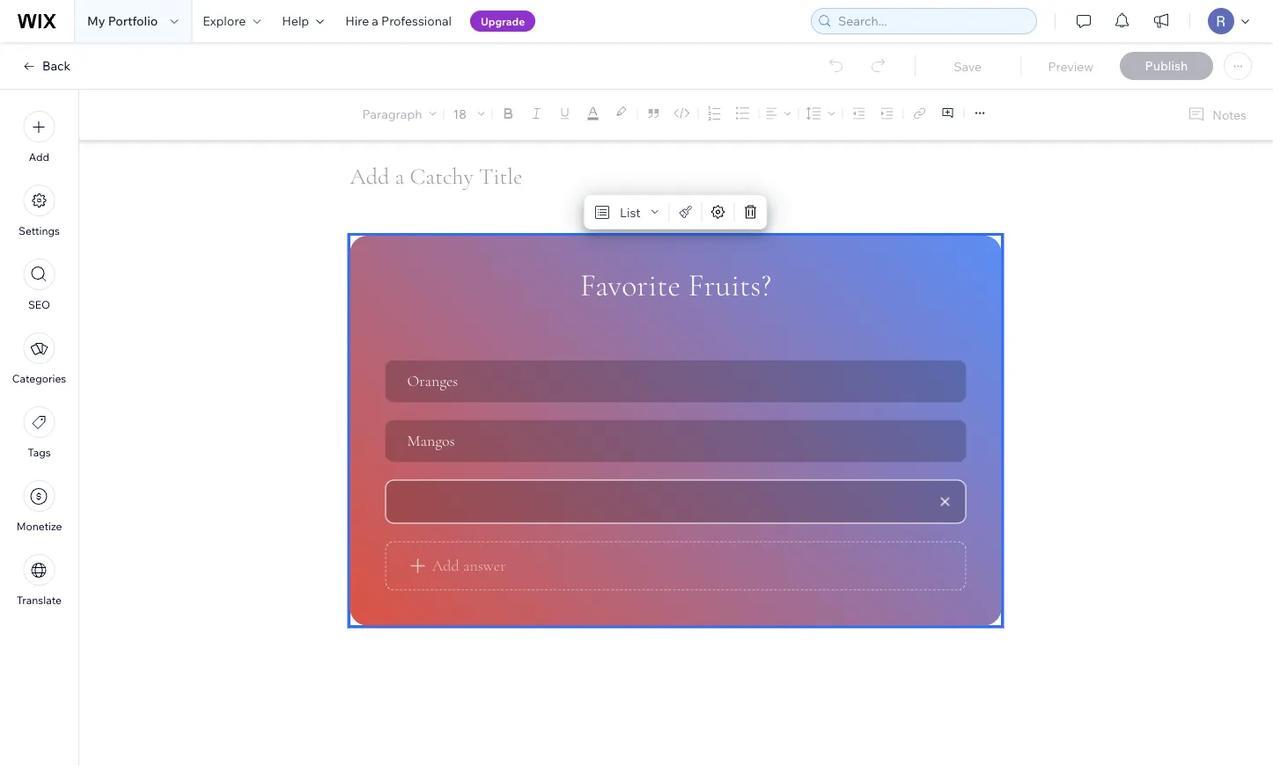 Task type: describe. For each thing, give the bounding box(es) containing it.
categories
[[12, 372, 66, 386]]

back
[[42, 58, 71, 74]]

categories button
[[12, 333, 66, 386]]

notes button
[[1181, 103, 1252, 127]]

portfolio
[[108, 13, 158, 29]]

tags button
[[23, 407, 55, 460]]

add answer button
[[385, 542, 966, 591]]

seo
[[28, 298, 50, 312]]

1 write an answer text field from the top
[[385, 360, 966, 403]]

add for add answer
[[432, 557, 459, 576]]

monetize
[[16, 520, 62, 534]]

hire
[[345, 13, 369, 29]]

professional
[[381, 13, 452, 29]]

translate button
[[17, 555, 62, 608]]

my portfolio
[[87, 13, 158, 29]]

answer
[[463, 557, 506, 576]]

add answer
[[432, 557, 506, 576]]

explore
[[203, 13, 246, 29]]

hire a professional
[[345, 13, 452, 29]]

notes
[[1213, 107, 1247, 122]]

2 write an answer text field from the top
[[385, 420, 966, 463]]

settings button
[[19, 185, 60, 238]]

list button
[[588, 200, 665, 225]]

hire a professional link
[[335, 0, 462, 42]]



Task type: locate. For each thing, give the bounding box(es) containing it.
Add a Catchy Title text field
[[350, 163, 988, 191]]

1 horizontal spatial add
[[432, 557, 459, 576]]

add
[[29, 151, 49, 164], [432, 557, 459, 576]]

menu containing add
[[0, 100, 78, 618]]

0 vertical spatial write an answer text field
[[385, 360, 966, 403]]

add inside add button
[[29, 151, 49, 164]]

add up 'settings' button
[[29, 151, 49, 164]]

Search... field
[[833, 9, 1031, 33]]

monetize button
[[16, 481, 62, 534]]

upgrade
[[481, 15, 525, 28]]

0 horizontal spatial add
[[29, 151, 49, 164]]

paragraph
[[362, 106, 422, 121]]

add for add
[[29, 151, 49, 164]]

list
[[620, 204, 641, 220]]

Ask your question text field
[[385, 267, 966, 343]]

help button
[[271, 0, 335, 42]]

back button
[[21, 58, 71, 74]]

menu
[[0, 100, 78, 618]]

upgrade button
[[470, 11, 535, 32]]

seo button
[[23, 259, 55, 312]]

settings
[[19, 225, 60, 238]]

paragraph button
[[359, 101, 440, 126]]

tags
[[28, 446, 51, 460]]

Write an answer text field
[[385, 360, 966, 403], [385, 420, 966, 463]]

add left answer
[[432, 557, 459, 576]]

None text field
[[385, 480, 966, 524]]

my
[[87, 13, 105, 29]]

1 vertical spatial add
[[432, 557, 459, 576]]

1 vertical spatial write an answer text field
[[385, 420, 966, 463]]

a
[[372, 13, 379, 29]]

add button
[[23, 111, 55, 164]]

0 vertical spatial add
[[29, 151, 49, 164]]

help
[[282, 13, 309, 29]]

translate
[[17, 594, 62, 608]]

add inside add answer button
[[432, 557, 459, 576]]



Task type: vqa. For each thing, say whether or not it's contained in the screenshot.
sidebar 'element'
no



